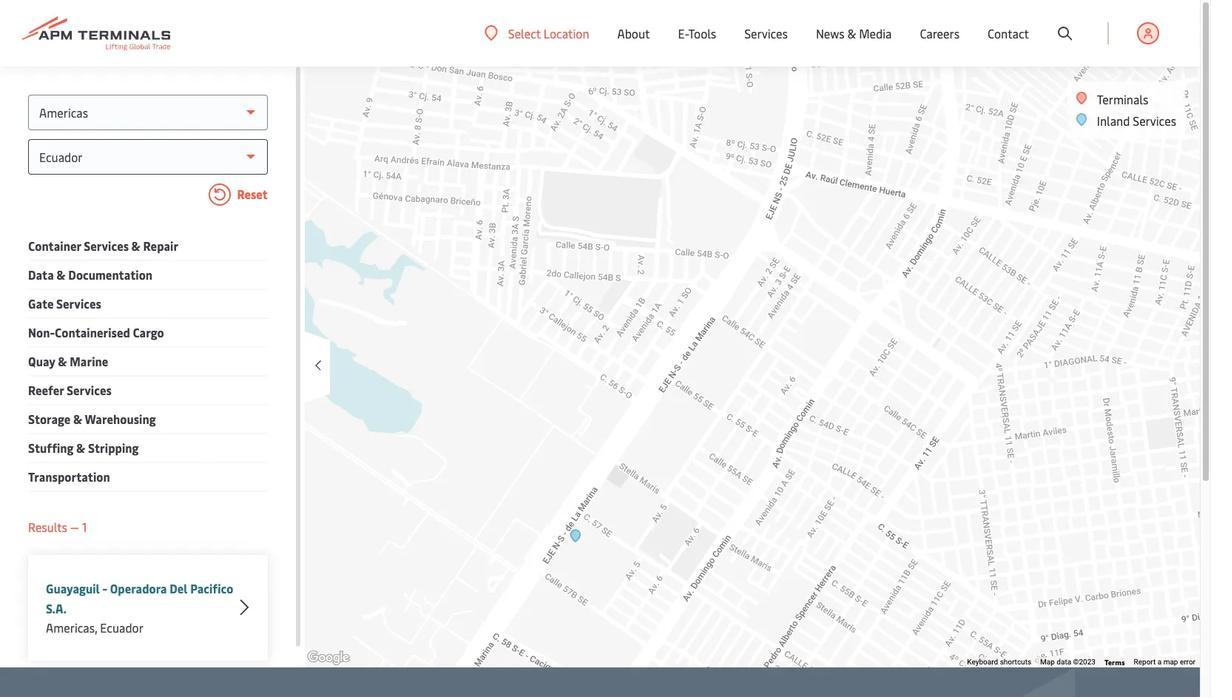 Task type: describe. For each thing, give the bounding box(es) containing it.
map
[[1040, 658, 1055, 666]]

stuffing & stripping button
[[28, 438, 139, 458]]

data & documentation
[[28, 266, 153, 283]]

media
[[859, 25, 892, 41]]

& for stripping
[[76, 440, 85, 456]]

storage & warehousing button
[[28, 409, 156, 429]]

report a map error
[[1134, 658, 1196, 666]]

select location button
[[485, 25, 589, 41]]

gate services
[[28, 295, 101, 312]]

stripping
[[88, 440, 139, 456]]

services for inland services
[[1133, 112, 1177, 129]]

gate
[[28, 295, 54, 312]]

—
[[70, 519, 79, 535]]

storage
[[28, 411, 71, 427]]

quay & marine
[[28, 353, 108, 369]]

pacifico
[[190, 580, 233, 596]]

transportation
[[28, 468, 110, 485]]

©2023
[[1073, 658, 1096, 666]]

terminals
[[1097, 91, 1149, 107]]

keyboard
[[967, 658, 998, 666]]

news
[[816, 25, 845, 41]]

about button
[[618, 0, 650, 67]]

results — 1
[[28, 519, 87, 535]]

select location
[[508, 25, 589, 41]]

services button
[[745, 0, 788, 67]]

& for documentation
[[56, 266, 66, 283]]

& for marine
[[58, 353, 67, 369]]

gate services button
[[28, 294, 101, 314]]

non-containerised cargo
[[28, 324, 164, 340]]

& left 'repair'
[[131, 238, 141, 254]]

storage & warehousing
[[28, 411, 156, 427]]

stuffing & stripping
[[28, 440, 139, 456]]

services for container services & repair
[[84, 238, 129, 254]]

a
[[1158, 658, 1162, 666]]

data & documentation button
[[28, 265, 153, 285]]

google image
[[304, 648, 353, 667]]

e-
[[678, 25, 689, 41]]

news & media
[[816, 25, 892, 41]]

map
[[1164, 658, 1178, 666]]

results
[[28, 519, 67, 535]]

container services & repair button
[[28, 236, 178, 256]]

guayaguil
[[46, 580, 100, 596]]

& for media
[[848, 25, 856, 41]]

s.a.
[[46, 600, 67, 616]]



Task type: locate. For each thing, give the bounding box(es) containing it.
map data ©2023
[[1040, 658, 1096, 666]]

del
[[170, 580, 188, 596]]

& for warehousing
[[73, 411, 82, 427]]

& inside button
[[76, 440, 85, 456]]

& right news
[[848, 25, 856, 41]]

terms
[[1105, 657, 1125, 667]]

keyboard shortcuts button
[[967, 657, 1032, 668]]

inland services
[[1097, 112, 1177, 129]]

about
[[618, 25, 650, 41]]

keyboard shortcuts
[[967, 658, 1032, 666]]

shortcuts
[[1000, 658, 1032, 666]]

container services & repair
[[28, 238, 178, 254]]

marine
[[70, 353, 108, 369]]

1
[[82, 519, 87, 535]]

careers
[[920, 25, 960, 41]]

ecuador
[[100, 619, 143, 636]]

-
[[102, 580, 107, 596]]

tools
[[689, 25, 716, 41]]

services down marine at bottom
[[67, 382, 112, 398]]

inland
[[1097, 112, 1130, 129]]

reefer
[[28, 382, 64, 398]]

terms link
[[1105, 657, 1125, 667]]

stuffing
[[28, 440, 74, 456]]

& right quay
[[58, 353, 67, 369]]

data
[[1057, 658, 1072, 666]]

location
[[544, 25, 589, 41]]

services down terminals
[[1133, 112, 1177, 129]]

& right the storage
[[73, 411, 82, 427]]

contact button
[[988, 0, 1029, 67]]

reset
[[234, 186, 268, 202]]

services down the data & documentation button
[[56, 295, 101, 312]]

services for gate services
[[56, 295, 101, 312]]

report a map error link
[[1134, 658, 1196, 666]]

error
[[1180, 658, 1196, 666]]

contact
[[988, 25, 1029, 41]]

cargo
[[133, 324, 164, 340]]

careers button
[[920, 0, 960, 67]]

&
[[848, 25, 856, 41], [131, 238, 141, 254], [56, 266, 66, 283], [58, 353, 67, 369], [73, 411, 82, 427], [76, 440, 85, 456]]

services for reefer services
[[67, 382, 112, 398]]

non-
[[28, 324, 55, 340]]

map region
[[276, 0, 1211, 697]]

report
[[1134, 658, 1156, 666]]

container
[[28, 238, 81, 254]]

services inside button
[[56, 295, 101, 312]]

e-tools
[[678, 25, 716, 41]]

services up 'documentation' in the left of the page
[[84, 238, 129, 254]]

& right stuffing
[[76, 440, 85, 456]]

repair
[[143, 238, 178, 254]]

warehousing
[[85, 411, 156, 427]]

guayaguil - operadora del pacifico s.a. americas, ecuador
[[46, 580, 233, 636]]

news & media button
[[816, 0, 892, 67]]

e-tools button
[[678, 0, 716, 67]]

documentation
[[68, 266, 153, 283]]

data
[[28, 266, 54, 283]]

reefer services button
[[28, 380, 112, 400]]

americas,
[[46, 619, 97, 636]]

services right tools
[[745, 25, 788, 41]]

operadora
[[110, 580, 167, 596]]

& right data
[[56, 266, 66, 283]]

non-containerised cargo button
[[28, 323, 164, 343]]

select
[[508, 25, 541, 41]]

transportation button
[[28, 467, 110, 487]]

services
[[745, 25, 788, 41], [1133, 112, 1177, 129], [84, 238, 129, 254], [56, 295, 101, 312], [67, 382, 112, 398]]

quay
[[28, 353, 55, 369]]

reset button
[[28, 184, 268, 209]]

& inside 'popup button'
[[848, 25, 856, 41]]

reefer services
[[28, 382, 112, 398]]

containerised
[[55, 324, 130, 340]]

quay & marine button
[[28, 351, 108, 371]]



Task type: vqa. For each thing, say whether or not it's contained in the screenshot.
the leftmost are
no



